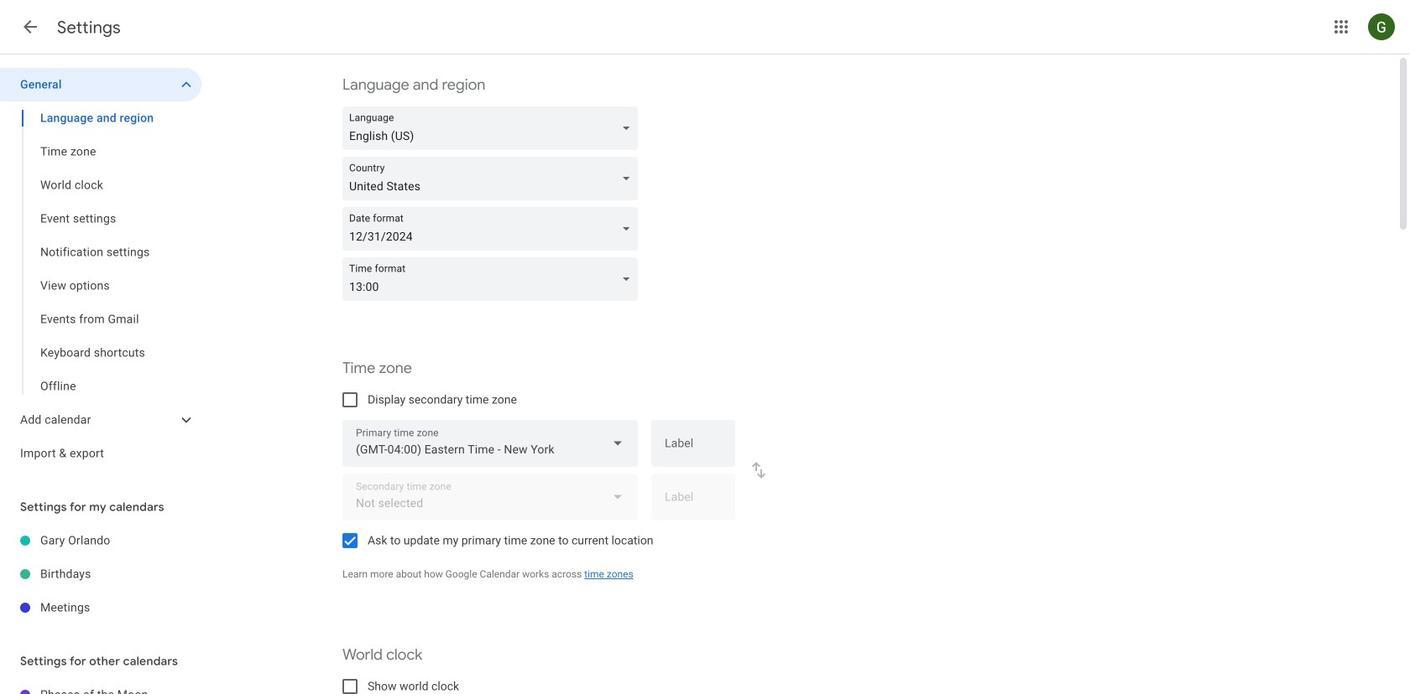 Task type: vqa. For each thing, say whether or not it's contained in the screenshot.
Terms
no



Task type: describe. For each thing, give the bounding box(es) containing it.
1 tree from the top
[[0, 68, 201, 471]]

birthdays tree item
[[0, 558, 201, 592]]

2 tree from the top
[[0, 525, 201, 625]]

meetings tree item
[[0, 592, 201, 625]]

general tree item
[[0, 68, 201, 102]]

go back image
[[20, 17, 40, 37]]

Label for primary time zone. text field
[[665, 438, 722, 462]]



Task type: locate. For each thing, give the bounding box(es) containing it.
tree
[[0, 68, 201, 471], [0, 525, 201, 625]]

0 vertical spatial tree
[[0, 68, 201, 471]]

gary orlando tree item
[[0, 525, 201, 558]]

None field
[[342, 107, 645, 150], [342, 157, 645, 201], [342, 207, 645, 251], [342, 258, 645, 301], [342, 420, 638, 467], [342, 107, 645, 150], [342, 157, 645, 201], [342, 207, 645, 251], [342, 258, 645, 301], [342, 420, 638, 467]]

group
[[0, 102, 201, 404]]

phases of the moon tree item
[[0, 679, 201, 695]]

Label for secondary time zone. text field
[[665, 492, 722, 516]]

heading
[[57, 17, 121, 38]]

1 vertical spatial tree
[[0, 525, 201, 625]]



